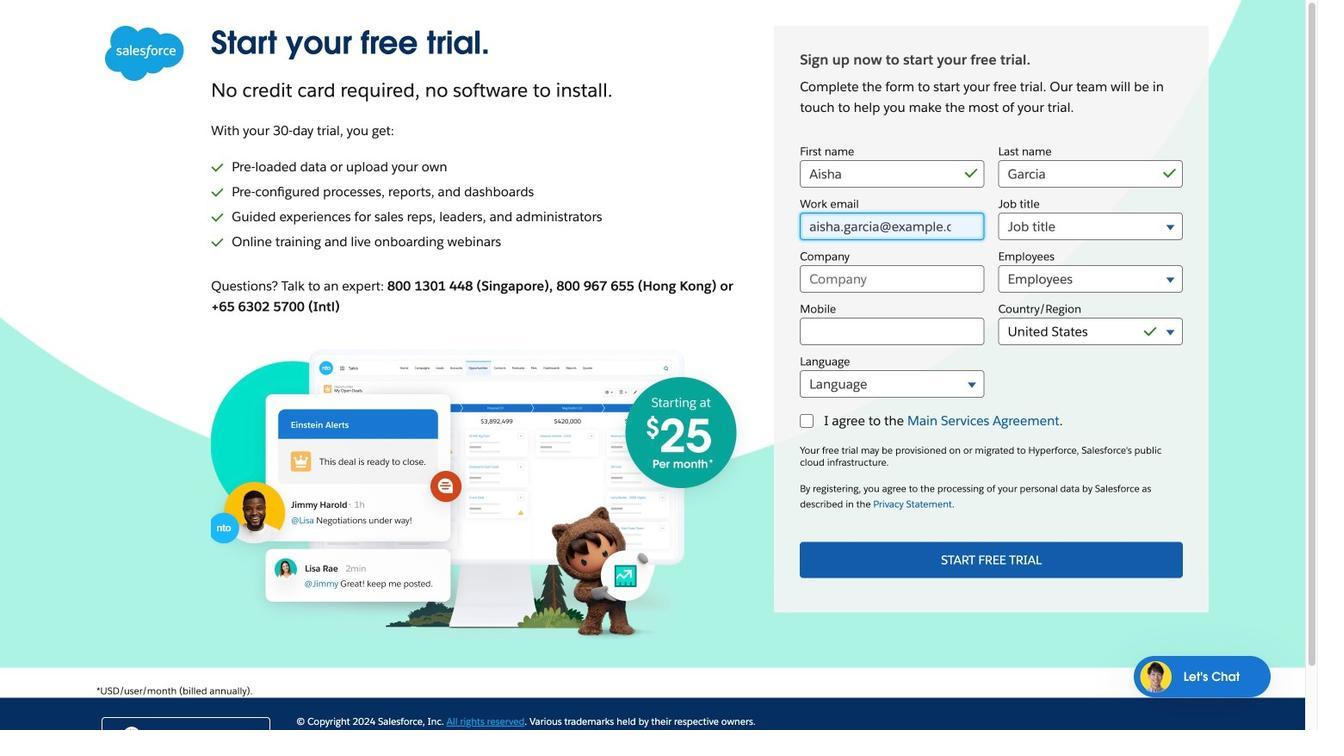 Task type: locate. For each thing, give the bounding box(es) containing it.
Company text field
[[800, 266, 985, 293]]

None telephone field
[[800, 318, 985, 346]]

None text field
[[800, 160, 985, 188], [999, 160, 1184, 188], [800, 160, 985, 188], [999, 160, 1184, 188]]

None email field
[[800, 213, 985, 241]]

main content
[[0, 0, 1306, 698]]



Task type: vqa. For each thing, say whether or not it's contained in the screenshot.
TELEPHONE FIELD
yes



Task type: describe. For each thing, give the bounding box(es) containing it.
sfdc icon globe image
[[123, 728, 140, 731]]

salesforce logo image
[[105, 26, 184, 81]]

starting at $25 per month* image
[[211, 335, 757, 642]]



